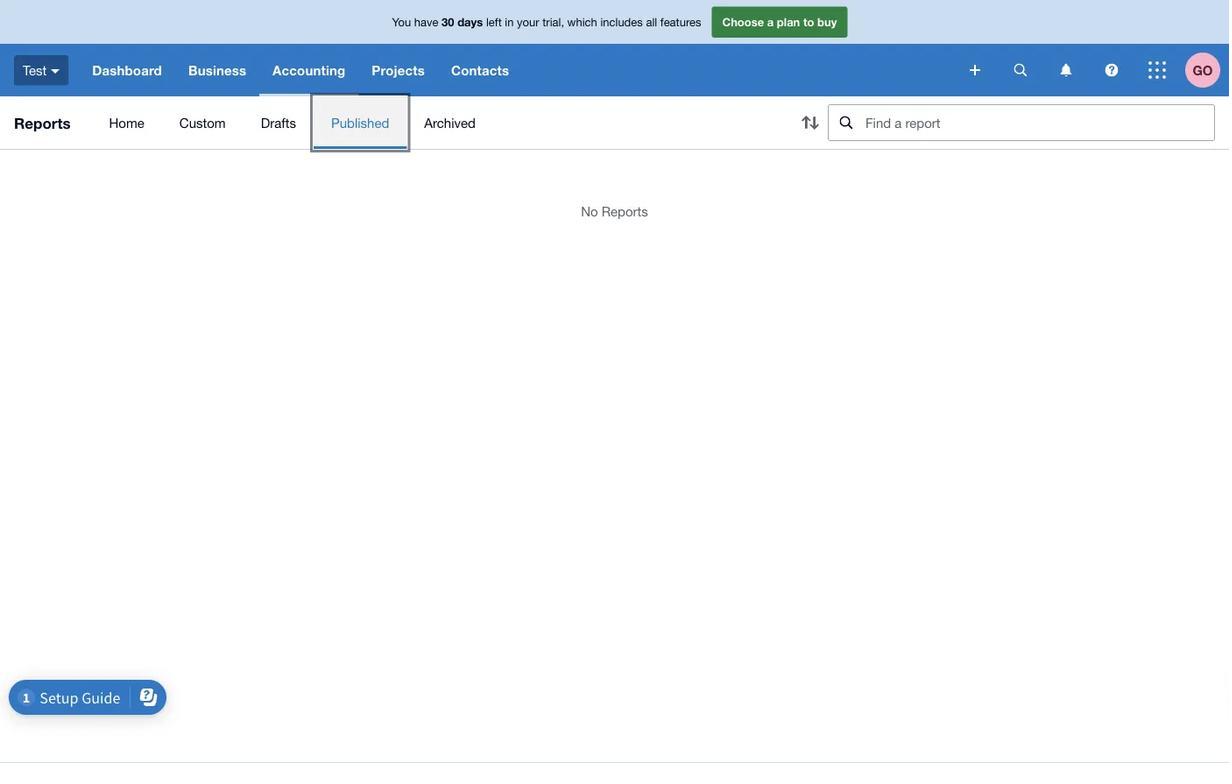 Task type: locate. For each thing, give the bounding box(es) containing it.
svg image
[[1014, 64, 1027, 77], [970, 65, 980, 75]]

0 horizontal spatial reports
[[14, 114, 71, 131]]

published menu item
[[314, 96, 407, 149]]

plan
[[777, 15, 800, 29]]

drafts link
[[243, 96, 314, 149]]

test
[[23, 62, 47, 78]]

projects
[[372, 62, 425, 78]]

reports right no
[[602, 203, 648, 219]]

reports
[[14, 114, 71, 131], [602, 203, 648, 219]]

banner
[[0, 0, 1229, 96]]

test button
[[0, 44, 79, 96]]

menu
[[92, 96, 779, 149]]

archived link
[[407, 96, 493, 149]]

1 horizontal spatial reports
[[602, 203, 648, 219]]

business
[[188, 62, 246, 78]]

published
[[331, 115, 389, 130]]

reports down test popup button
[[14, 114, 71, 131]]

svg image
[[1149, 61, 1166, 79], [1061, 64, 1072, 77], [1105, 64, 1118, 77], [51, 69, 60, 73]]

published link
[[314, 96, 407, 149]]

navigation
[[79, 44, 958, 96]]

which
[[567, 15, 597, 29]]

None field
[[828, 104, 1215, 141]]

custom link
[[162, 96, 243, 149]]

0 horizontal spatial svg image
[[970, 65, 980, 75]]

go button
[[1185, 44, 1229, 96]]

30
[[442, 15, 454, 29]]

menu containing home
[[92, 96, 779, 149]]

navigation containing dashboard
[[79, 44, 958, 96]]

accounting
[[273, 62, 345, 78]]

projects button
[[359, 44, 438, 96]]

your
[[517, 15, 539, 29]]

all
[[646, 15, 657, 29]]

custom
[[179, 115, 226, 130]]

go
[[1193, 62, 1213, 78]]

1 vertical spatial reports
[[602, 203, 648, 219]]

1 horizontal spatial svg image
[[1014, 64, 1027, 77]]



Task type: vqa. For each thing, say whether or not it's contained in the screenshot.
the 30
yes



Task type: describe. For each thing, give the bounding box(es) containing it.
home
[[109, 115, 144, 130]]

sort reports image
[[793, 105, 828, 140]]

banner containing dashboard
[[0, 0, 1229, 96]]

accounting button
[[259, 44, 359, 96]]

archived
[[424, 115, 476, 130]]

contacts button
[[438, 44, 522, 96]]

a
[[767, 15, 774, 29]]

have
[[414, 15, 438, 29]]

trial,
[[542, 15, 564, 29]]

choose a plan to buy
[[722, 15, 837, 29]]

no
[[581, 203, 598, 219]]

no reports
[[581, 203, 648, 219]]

choose
[[722, 15, 764, 29]]

you
[[392, 15, 411, 29]]

in
[[505, 15, 514, 29]]

dashboard link
[[79, 44, 175, 96]]

includes
[[600, 15, 643, 29]]

home link
[[92, 96, 162, 149]]

days
[[457, 15, 483, 29]]

drafts
[[261, 115, 296, 130]]

features
[[660, 15, 701, 29]]

to
[[803, 15, 814, 29]]

Find a report text field
[[864, 105, 1214, 140]]

you have 30 days left in your trial, which includes all features
[[392, 15, 701, 29]]

dashboard
[[92, 62, 162, 78]]

contacts
[[451, 62, 509, 78]]

0 vertical spatial reports
[[14, 114, 71, 131]]

business button
[[175, 44, 259, 96]]

svg image inside test popup button
[[51, 69, 60, 73]]

navigation inside banner
[[79, 44, 958, 96]]

left
[[486, 15, 502, 29]]

buy
[[817, 15, 837, 29]]



